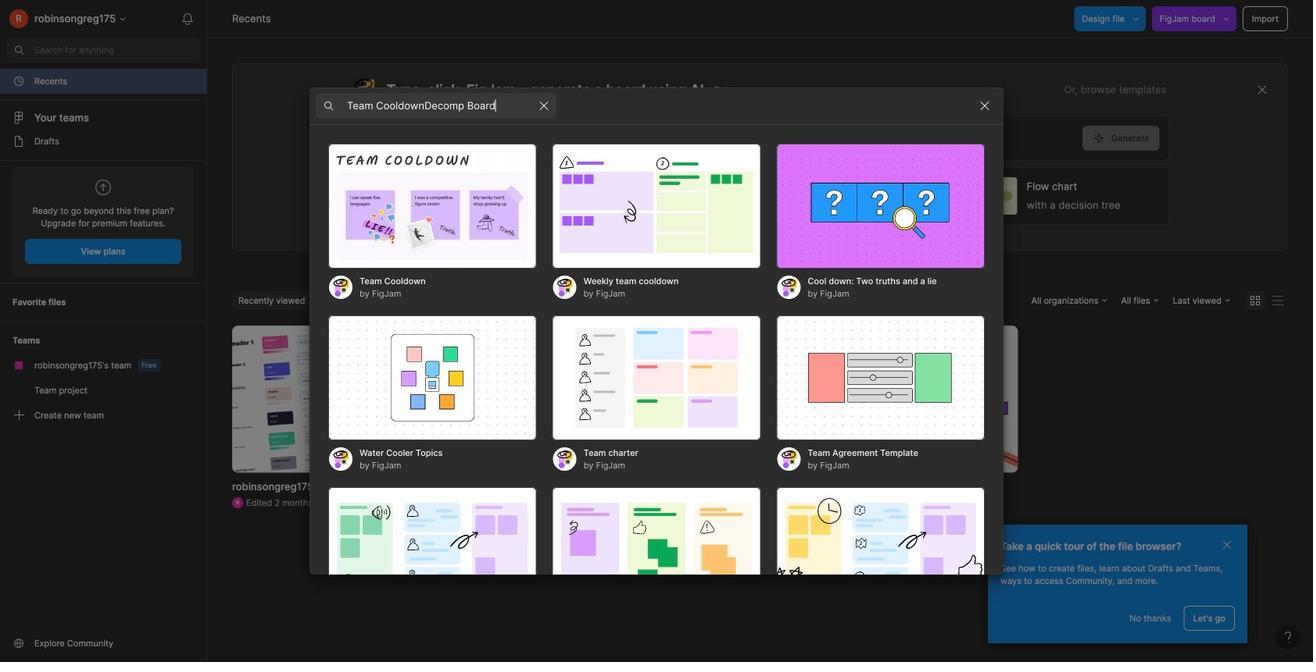 Task type: vqa. For each thing, say whether or not it's contained in the screenshot.
third file thumbnail from right
yes



Task type: describe. For each thing, give the bounding box(es) containing it.
team agreement template image
[[776, 316, 985, 441]]

water cooler topics image
[[328, 316, 537, 441]]

community 16 image
[[13, 638, 25, 650]]

weekly team cooldown image
[[552, 144, 761, 269]]

Ex: A weekly team meeting, starting with an ice breaker field
[[351, 116, 1082, 160]]

cool down: two truths and a lie image
[[776, 144, 985, 269]]

team meeting agenda image
[[776, 488, 985, 613]]

2 file thumbnail image from the left
[[502, 326, 748, 473]]

search 32 image
[[6, 38, 31, 63]]



Task type: locate. For each thing, give the bounding box(es) containing it.
team stand up image
[[552, 488, 761, 613]]

3 file thumbnail image from the left
[[773, 326, 1018, 473]]

1 horizontal spatial file thumbnail image
[[502, 326, 748, 473]]

2 horizontal spatial file thumbnail image
[[773, 326, 1018, 473]]

Search templates text field
[[347, 97, 531, 115]]

page 16 image
[[13, 135, 25, 148]]

recent 16 image
[[13, 75, 25, 88]]

0 horizontal spatial file thumbnail image
[[232, 326, 477, 473]]

team weekly image
[[328, 488, 537, 613]]

bell 32 image
[[175, 6, 200, 31]]

Search for anything text field
[[34, 44, 200, 56]]

team cooldown image
[[328, 144, 537, 269]]

1 file thumbnail image from the left
[[232, 326, 477, 473]]

team charter image
[[552, 316, 761, 441]]

dialog
[[309, 87, 1004, 663]]

file thumbnail image
[[232, 326, 477, 473], [502, 326, 748, 473], [773, 326, 1018, 473]]



